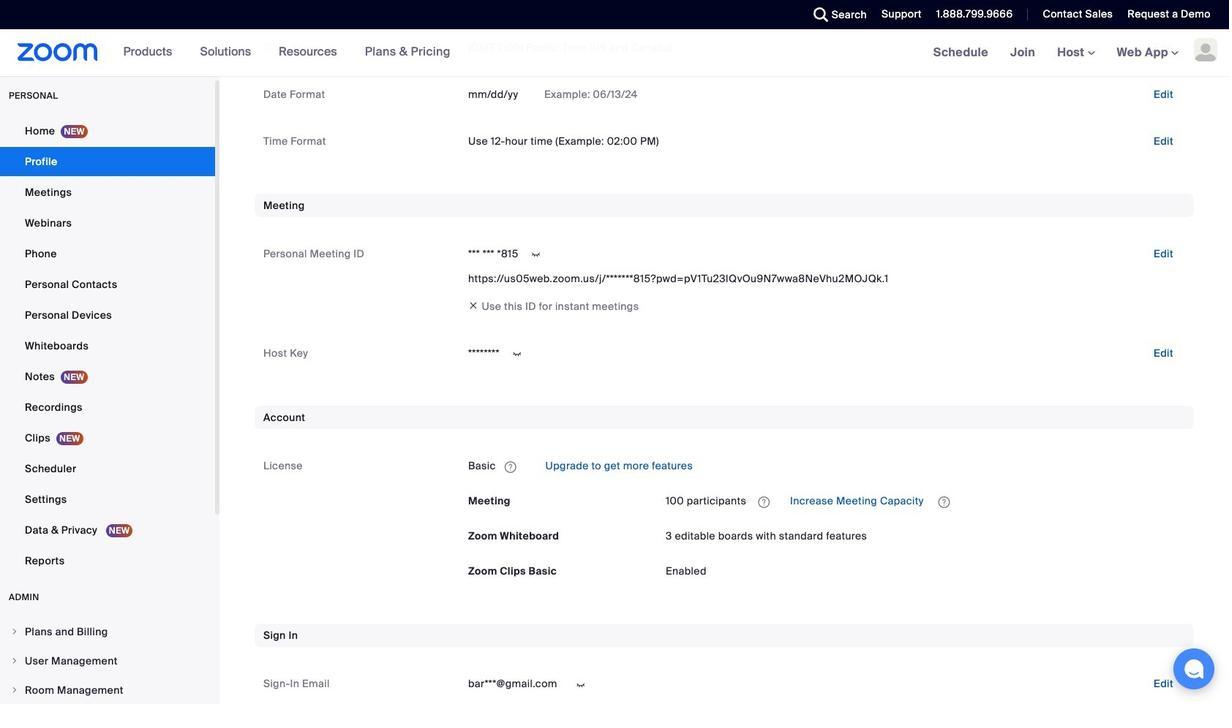 Task type: vqa. For each thing, say whether or not it's contained in the screenshot.
third menu item from the bottom of the Admin Menu menu
yes



Task type: describe. For each thing, give the bounding box(es) containing it.
profile picture image
[[1194, 38, 1218, 61]]

show personal meeting id image
[[524, 248, 548, 261]]

zoom logo image
[[18, 43, 98, 61]]

1 menu item from the top
[[0, 618, 215, 646]]

3 menu item from the top
[[0, 677, 215, 705]]

learn more about your meeting license image
[[754, 496, 775, 509]]

personal menu menu
[[0, 116, 215, 577]]

admin menu menu
[[0, 618, 215, 705]]

0 vertical spatial application
[[468, 455, 1186, 478]]

2 menu item from the top
[[0, 648, 215, 676]]



Task type: locate. For each thing, give the bounding box(es) containing it.
0 vertical spatial menu item
[[0, 618, 215, 646]]

banner
[[0, 29, 1230, 77]]

right image
[[10, 628, 19, 637], [10, 657, 19, 666], [10, 687, 19, 695]]

1 vertical spatial right image
[[10, 657, 19, 666]]

menu item
[[0, 618, 215, 646], [0, 648, 215, 676], [0, 677, 215, 705]]

2 vertical spatial menu item
[[0, 677, 215, 705]]

1 vertical spatial application
[[666, 490, 1186, 513]]

1 right image from the top
[[10, 628, 19, 637]]

application
[[468, 455, 1186, 478], [666, 490, 1186, 513]]

2 right image from the top
[[10, 657, 19, 666]]

0 vertical spatial right image
[[10, 628, 19, 637]]

product information navigation
[[98, 29, 462, 76]]

show host key image
[[506, 348, 529, 361]]

learn more about your license type image
[[503, 462, 518, 473]]

2 vertical spatial right image
[[10, 687, 19, 695]]

meetings navigation
[[923, 29, 1230, 77]]

open chat image
[[1184, 659, 1205, 680]]

3 right image from the top
[[10, 687, 19, 695]]

1 vertical spatial menu item
[[0, 648, 215, 676]]



